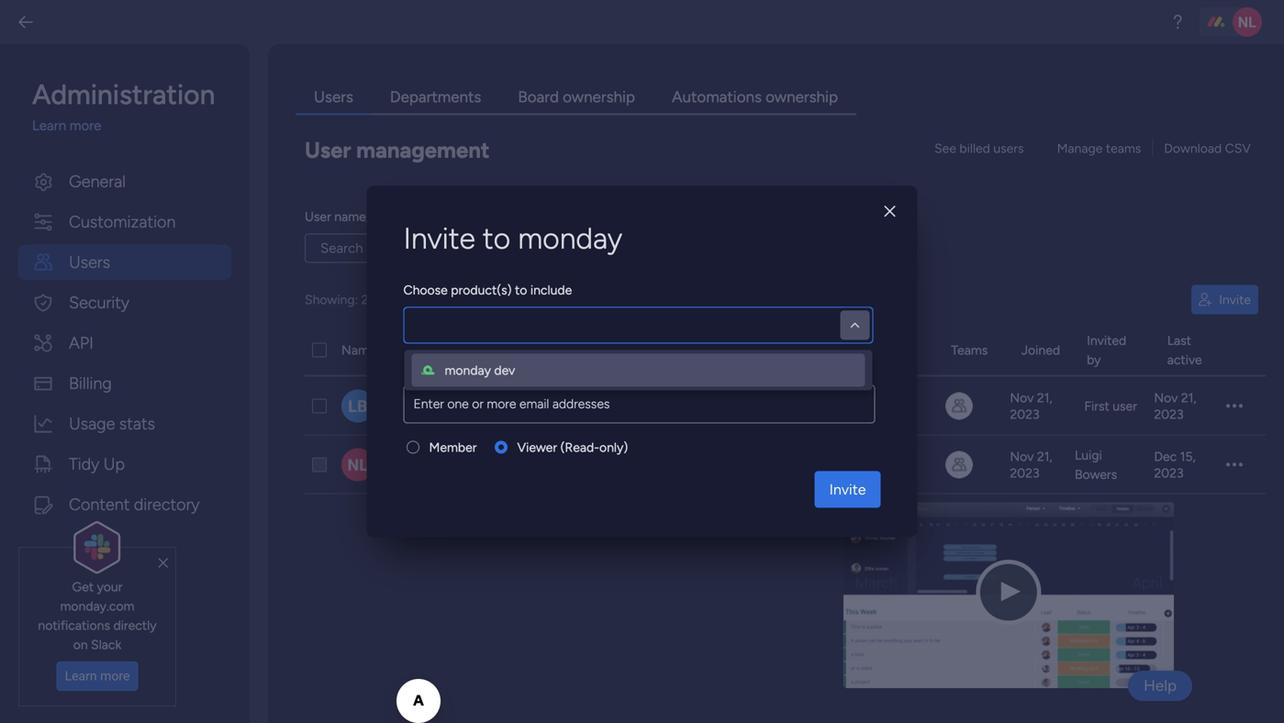 Task type: locate. For each thing, give the bounding box(es) containing it.
monday up the include
[[518, 221, 623, 256]]

0 horizontal spatial luigi bowers link
[[386, 397, 465, 415]]

dec 15, 2023
[[1154, 449, 1196, 481]]

to left the include
[[515, 282, 527, 298]]

usage stats
[[69, 414, 155, 434]]

tidy up
[[69, 455, 125, 474]]

1 ownership from the left
[[563, 88, 635, 107]]

choose product(s) to include
[[404, 282, 572, 298]]

nov
[[1010, 390, 1034, 406], [1154, 390, 1178, 406], [1010, 449, 1034, 465]]

user inside "grid"
[[638, 342, 665, 358]]

tidy up button
[[18, 447, 231, 483]]

learn down administration
[[32, 118, 66, 134]]

1 horizontal spatial noah lott image
[[1233, 7, 1263, 37]]

0 vertical spatial luigi
[[388, 398, 416, 414]]

row containing nov 21, 2023
[[305, 377, 1266, 436]]

download csv button
[[1157, 134, 1259, 163]]

status
[[851, 342, 888, 358]]

user left role at the top right of page
[[638, 342, 665, 358]]

get
[[72, 579, 94, 595]]

security
[[69, 293, 130, 313]]

invite
[[404, 221, 476, 256], [1219, 292, 1252, 308], [404, 360, 436, 376], [830, 481, 866, 499]]

departments
[[390, 88, 481, 107]]

luigi down "first"
[[1075, 448, 1103, 463]]

0 vertical spatial luigi bowers
[[388, 398, 462, 414]]

0 horizontal spatial luigi bowers
[[388, 398, 462, 414]]

users inside button
[[69, 253, 110, 272]]

csv
[[1225, 140, 1252, 156]]

download
[[1165, 140, 1222, 156]]

more down slack
[[100, 669, 130, 684]]

users link
[[296, 81, 372, 115]]

administration
[[32, 78, 215, 111]]

2023 right add or edit team image
[[1010, 466, 1040, 481]]

board
[[518, 88, 559, 107]]

1 vertical spatial active
[[842, 457, 879, 473]]

bowers
[[419, 398, 462, 414], [1075, 467, 1118, 483]]

user for user role
[[638, 342, 665, 358]]

user left name/email at top
[[305, 209, 331, 224]]

learn more link
[[32, 116, 231, 136]]

teams
[[951, 342, 988, 358]]

user for user management
[[305, 137, 351, 163]]

bowers down "first"
[[1075, 467, 1118, 483]]

ownership
[[563, 88, 635, 107], [766, 88, 838, 107]]

products
[[759, 342, 811, 358]]

1 vertical spatial invite button
[[815, 472, 881, 508]]

0 vertical spatial to
[[483, 221, 511, 256]]

monday
[[518, 221, 623, 256], [445, 363, 491, 378]]

1 vertical spatial users
[[69, 253, 110, 272]]

0 horizontal spatial to
[[483, 221, 511, 256]]

row group
[[305, 377, 1266, 494]]

2 ownership from the left
[[766, 88, 838, 107]]

15,
[[1180, 449, 1196, 465]]

1 horizontal spatial ownership
[[766, 88, 838, 107]]

2023 right add or edit team icon
[[1010, 407, 1040, 422]]

1 vertical spatial monday
[[445, 363, 491, 378]]

1 vertical spatial luigi bowers link
[[1075, 446, 1147, 484]]

users up security
[[69, 253, 110, 272]]

close image
[[885, 205, 896, 218]]

directory
[[134, 495, 200, 515]]

1 vertical spatial user
[[305, 209, 331, 224]]

noah lott image
[[1233, 7, 1263, 37], [342, 449, 375, 482]]

2 row from the top
[[305, 377, 1266, 436]]

api
[[69, 333, 94, 353]]

0 horizontal spatial luigi
[[388, 398, 416, 414]]

1 horizontal spatial users
[[314, 88, 353, 107]]

nov 21, 2023
[[1010, 390, 1053, 422], [1154, 390, 1197, 422], [1010, 449, 1053, 481]]

bowers down invite with email
[[419, 398, 462, 414]]

1 vertical spatial bowers
[[1075, 467, 1118, 483]]

0 horizontal spatial noah lott image
[[342, 449, 375, 482]]

choose
[[404, 282, 448, 298]]

invite for topmost invite button
[[1219, 292, 1252, 308]]

luigi bowers down "first"
[[1075, 448, 1118, 483]]

luigi bowers for rightmost luigi bowers link
[[1075, 448, 1118, 483]]

email
[[467, 360, 497, 376]]

automations ownership link
[[654, 81, 857, 115]]

user role
[[638, 342, 689, 358]]

users
[[314, 88, 353, 107], [69, 253, 110, 272]]

cell
[[625, 447, 740, 483]]

ownership for automations ownership
[[766, 88, 838, 107]]

0 horizontal spatial bowers
[[419, 398, 462, 414]]

manage
[[1057, 140, 1103, 156]]

2023 down dec
[[1154, 466, 1184, 481]]

2 vertical spatial user
[[638, 342, 665, 358]]

luigi right luigi bowers image
[[388, 398, 416, 414]]

luigi bowers link left dec
[[1075, 446, 1147, 484]]

noah lott image down luigi bowers image
[[342, 449, 375, 482]]

on
[[73, 637, 88, 653]]

1 vertical spatial luigi bowers
[[1075, 448, 1118, 483]]

1 horizontal spatial luigi
[[1075, 448, 1103, 463]]

0 vertical spatial active
[[842, 398, 879, 414]]

1 vertical spatial more
[[100, 669, 130, 684]]

1 vertical spatial learn
[[65, 669, 97, 684]]

luigi bowers down invite with email
[[388, 398, 462, 414]]

0 vertical spatial users
[[314, 88, 353, 107]]

help image
[[1169, 13, 1187, 31]]

user down users 'link'
[[305, 137, 351, 163]]

1 row from the top
[[305, 326, 1266, 377]]

0 vertical spatial noah lott image
[[1233, 7, 1263, 37]]

row for "grid" containing invited by
[[305, 326, 1266, 377]]

1 vertical spatial to
[[515, 282, 527, 298]]

more inside administration learn more
[[70, 118, 101, 134]]

users up user management
[[314, 88, 353, 107]]

3 row from the top
[[305, 436, 1266, 494]]

dapulse x slim image
[[159, 555, 168, 572]]

dev
[[494, 363, 515, 378]]

luigi bowers image
[[342, 390, 375, 423]]

0 vertical spatial bowers
[[419, 398, 462, 414]]

user name/email
[[305, 209, 401, 224]]

include
[[531, 282, 572, 298]]

active
[[842, 398, 879, 414], [842, 457, 879, 473]]

cell inside row group
[[625, 447, 740, 483]]

more down administration
[[70, 118, 101, 134]]

to
[[483, 221, 511, 256], [515, 282, 527, 298]]

2023 up dec
[[1154, 407, 1184, 422]]

row containing invited by
[[305, 326, 1266, 377]]

monday left dev
[[445, 363, 491, 378]]

noah lott image right help image
[[1233, 7, 1263, 37]]

0 horizontal spatial ownership
[[563, 88, 635, 107]]

active
[[1168, 352, 1203, 368]]

billing button
[[18, 366, 231, 402]]

ownership right automations
[[766, 88, 838, 107]]

1 horizontal spatial bowers
[[1075, 467, 1118, 483]]

luigi bowers
[[388, 398, 462, 414], [1075, 448, 1118, 483]]

learn down on
[[65, 669, 97, 684]]

21,
[[1037, 390, 1053, 406], [1182, 390, 1197, 406], [1037, 449, 1053, 465]]

(read-
[[561, 440, 600, 456]]

row
[[305, 326, 1266, 377], [305, 377, 1266, 436], [305, 436, 1266, 494]]

0 vertical spatial monday
[[518, 221, 623, 256]]

ownership right the board
[[563, 88, 635, 107]]

1 horizontal spatial luigi bowers
[[1075, 448, 1118, 483]]

0 vertical spatial learn
[[32, 118, 66, 134]]

1 vertical spatial luigi
[[1075, 448, 1103, 463]]

1 vertical spatial noah lott image
[[342, 449, 375, 482]]

content directory button
[[18, 487, 231, 523]]

invited
[[1087, 333, 1127, 348]]

only)
[[600, 440, 628, 456]]

to up choose product(s) to include
[[483, 221, 511, 256]]

0 horizontal spatial users
[[69, 253, 110, 272]]

dec
[[1154, 449, 1177, 465]]

user for user name/email
[[305, 209, 331, 224]]

luigi bowers link
[[386, 397, 465, 415], [1075, 446, 1147, 484]]

viewer
[[517, 440, 557, 456]]

more
[[70, 118, 101, 134], [100, 669, 130, 684]]

administration learn more
[[32, 78, 215, 134]]

1 horizontal spatial invite button
[[1192, 285, 1259, 314]]

2023
[[1010, 407, 1040, 422], [1154, 407, 1184, 422], [1010, 466, 1040, 481], [1154, 466, 1184, 481]]

add or edit team image
[[946, 451, 973, 479]]

invite button
[[1192, 285, 1259, 314], [815, 472, 881, 508]]

1 horizontal spatial monday
[[518, 221, 623, 256]]

0 horizontal spatial monday
[[445, 363, 491, 378]]

back to workspace image
[[17, 13, 35, 31]]

0 vertical spatial more
[[70, 118, 101, 134]]

user
[[305, 137, 351, 163], [305, 209, 331, 224], [638, 342, 665, 358]]

board ownership link
[[500, 81, 654, 115]]

admin
[[650, 398, 687, 414]]

0 vertical spatial user
[[305, 137, 351, 163]]

v2 ellipsis image
[[1227, 398, 1243, 415]]

grid
[[305, 326, 1266, 706]]

luigi bowers link down invite with email
[[386, 397, 465, 415]]



Task type: describe. For each thing, give the bounding box(es) containing it.
v2 surface invite image
[[1199, 293, 1212, 306]]

board ownership
[[518, 88, 635, 107]]

tidy
[[69, 455, 99, 474]]

viewer (read-only)
[[517, 440, 628, 456]]

automations ownership
[[672, 88, 838, 107]]

general button
[[18, 164, 231, 200]]

nov 21, 2023 down active
[[1154, 390, 1197, 422]]

notifications
[[38, 618, 110, 633]]

security button
[[18, 285, 231, 321]]

automations
[[672, 88, 762, 107]]

monday dev
[[445, 363, 515, 378]]

1 horizontal spatial to
[[515, 282, 527, 298]]

customization
[[69, 212, 176, 232]]

nov 21, 2023 down joined
[[1010, 390, 1053, 422]]

1 horizontal spatial luigi bowers link
[[1075, 446, 1147, 484]]

learn more
[[65, 669, 130, 684]]

21, right add or edit team image
[[1037, 449, 1053, 465]]

your
[[97, 579, 123, 595]]

email
[[508, 342, 539, 358]]

product(s)
[[451, 282, 512, 298]]

first user
[[1085, 398, 1138, 414]]

teams
[[1106, 140, 1142, 156]]

showing: 2 results
[[305, 292, 410, 308]]

management
[[356, 137, 490, 163]]

see billed users
[[935, 140, 1024, 156]]

nov down joined
[[1010, 390, 1034, 406]]

last active
[[1168, 333, 1203, 368]]

ownership for board ownership
[[563, 88, 635, 107]]

2023 inside "dec 15, 2023"
[[1154, 466, 1184, 481]]

0 horizontal spatial invite button
[[815, 472, 881, 508]]

stats
[[119, 414, 155, 434]]

customization button
[[18, 204, 231, 240]]

departments link
[[372, 81, 500, 115]]

general
[[69, 172, 126, 191]]

last
[[1168, 333, 1192, 348]]

0 vertical spatial luigi bowers link
[[386, 397, 465, 415]]

bowers for luigi bowers link to the top
[[419, 398, 462, 414]]

nov 21, 2023 right add or edit team image
[[1010, 449, 1053, 481]]

manage teams button
[[1050, 134, 1149, 163]]

results
[[372, 292, 410, 308]]

invited by
[[1087, 333, 1127, 368]]

2 active from the top
[[842, 457, 879, 473]]

users
[[994, 140, 1024, 156]]

luigibowers16@gmail.com
[[505, 398, 655, 414]]

invite with email
[[404, 360, 497, 376]]

0 vertical spatial invite button
[[1192, 285, 1259, 314]]

1 active from the top
[[842, 398, 879, 414]]

users inside 'link'
[[314, 88, 353, 107]]

slack
[[91, 637, 121, 653]]

member
[[429, 440, 477, 456]]

showing:
[[305, 292, 358, 308]]

user management
[[305, 137, 490, 163]]

21, down joined
[[1037, 390, 1053, 406]]

learn inside button
[[65, 669, 97, 684]]

21, down active
[[1182, 390, 1197, 406]]

monday.com
[[60, 599, 134, 614]]

billed
[[960, 140, 991, 156]]

nov right add or edit team image
[[1010, 449, 1034, 465]]

row group containing nov 21, 2023
[[305, 377, 1266, 494]]

row for row group at the bottom of the page containing nov 21, 2023
[[305, 377, 1266, 436]]

invite for with
[[404, 360, 436, 376]]

help
[[1144, 677, 1177, 696]]

content directory
[[69, 495, 200, 515]]

see
[[935, 140, 957, 156]]

see billed users button
[[927, 134, 1032, 163]]

luigi for rightmost luigi bowers link
[[1075, 448, 1103, 463]]

up
[[104, 455, 125, 474]]

nov right user
[[1154, 390, 1178, 406]]

learn inside administration learn more
[[32, 118, 66, 134]]

Search text field
[[305, 234, 580, 263]]

luigi for luigi bowers link to the top
[[388, 398, 416, 414]]

api button
[[18, 326, 231, 361]]

add or edit team image
[[946, 393, 973, 420]]

invite for to
[[404, 221, 476, 256]]

by
[[1087, 352, 1101, 368]]

invite to monday
[[404, 221, 623, 256]]

usage stats button
[[18, 406, 231, 442]]

usage
[[69, 414, 115, 434]]

with
[[439, 360, 464, 376]]

luigi bowers for luigi bowers link to the top
[[388, 398, 462, 414]]

joined
[[1022, 342, 1061, 358]]

users button
[[18, 245, 231, 281]]

download csv
[[1165, 140, 1252, 156]]

manage teams
[[1057, 140, 1142, 156]]

get your monday.com notifications directly on slack
[[38, 579, 157, 653]]

more inside button
[[100, 669, 130, 684]]

role
[[668, 342, 689, 358]]

first
[[1085, 398, 1110, 414]]

directly
[[113, 618, 157, 633]]

user
[[1113, 398, 1138, 414]]

help button
[[1129, 671, 1193, 702]]

2
[[361, 292, 369, 308]]

row containing luigi bowers
[[305, 436, 1266, 494]]

v2 ellipsis image
[[1227, 457, 1243, 474]]

name
[[342, 342, 376, 358]]

grid containing invited by
[[305, 326, 1266, 706]]

billing
[[69, 374, 112, 393]]

name/email
[[334, 209, 401, 224]]

learn more button
[[57, 662, 138, 691]]

Enter one or more email addresses text field
[[408, 386, 871, 423]]

content
[[69, 495, 130, 515]]

bowers for rightmost luigi bowers link
[[1075, 467, 1118, 483]]



Task type: vqa. For each thing, say whether or not it's contained in the screenshot.
General Button
yes



